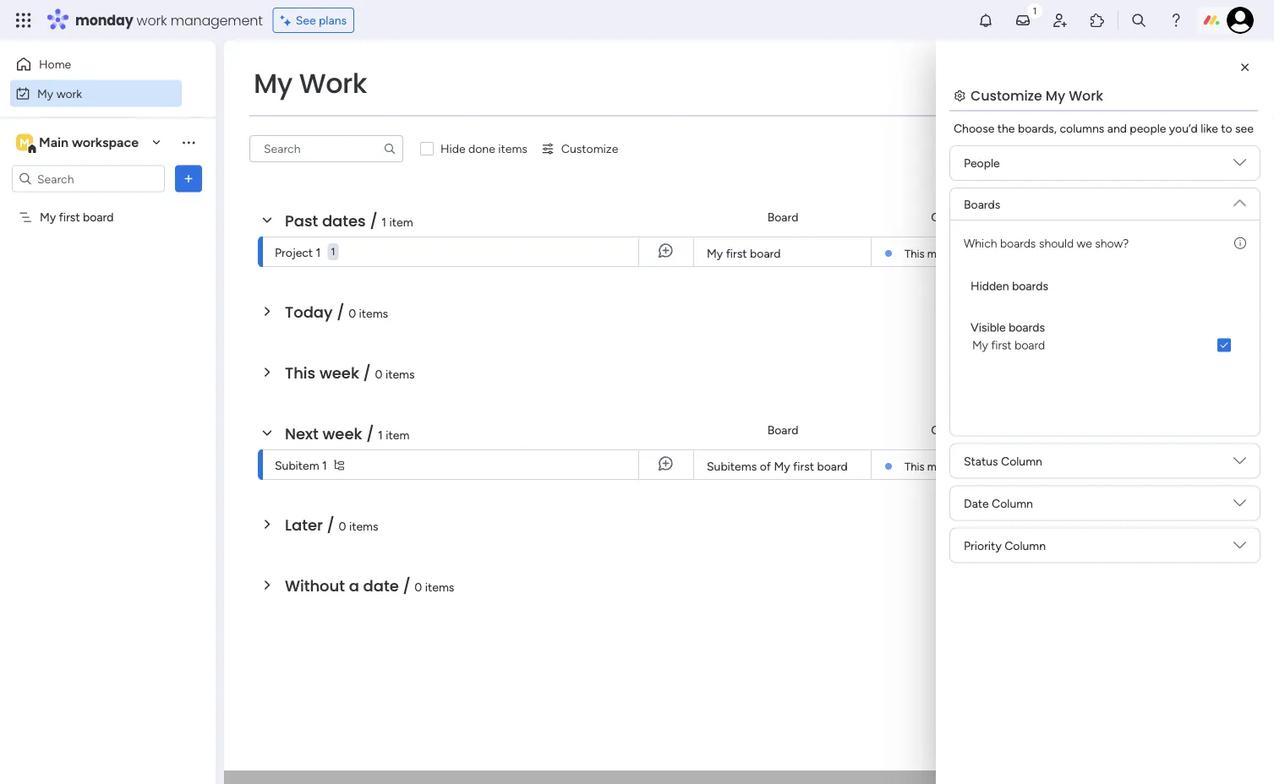 Task type: describe. For each thing, give the bounding box(es) containing it.
dates
[[322, 210, 366, 232]]

workspace image
[[16, 133, 33, 152]]

notifications image
[[977, 12, 994, 29]]

customize button
[[534, 135, 625, 162]]

which boards should we show?
[[964, 236, 1129, 250]]

search everything image
[[1131, 12, 1147, 29]]

of
[[760, 460, 771, 474]]

week for this
[[320, 362, 359, 384]]

to
[[1221, 121, 1233, 136]]

and
[[1108, 121, 1127, 136]]

later / 0 items
[[285, 515, 378, 536]]

show?
[[1095, 236, 1129, 250]]

work for monday
[[137, 11, 167, 30]]

choose the boards, columns and people you'd like to see
[[954, 121, 1254, 136]]

dapulse dropdown down arrow image for priority column
[[1234, 539, 1246, 558]]

past
[[285, 210, 318, 232]]

0 vertical spatial people
[[964, 156, 1000, 170]]

my work
[[37, 86, 82, 101]]

group for past dates /
[[931, 210, 965, 225]]

dapulse dropdown down arrow image for boards
[[1234, 190, 1246, 209]]

people for next week /
[[1057, 423, 1093, 438]]

hidden boards heading
[[971, 277, 1049, 295]]

subitems of my first board link
[[704, 451, 861, 481]]

boards,
[[1018, 121, 1057, 136]]

my work button
[[10, 80, 182, 107]]

items inside later / 0 items
[[349, 519, 378, 534]]

plans
[[319, 13, 347, 27]]

we
[[1077, 236, 1092, 250]]

1 month from the top
[[927, 247, 960, 260]]

0 vertical spatial this
[[905, 247, 925, 260]]

work for my
[[56, 86, 82, 101]]

date for next week /
[[1172, 423, 1197, 438]]

date
[[363, 575, 399, 597]]

date column
[[964, 496, 1033, 511]]

v2 subitems open image
[[334, 460, 344, 471]]

/ right later
[[327, 515, 335, 536]]

status
[[964, 454, 998, 469]]

1 left v2 subitems open image
[[322, 458, 327, 473]]

visible boards heading
[[971, 319, 1045, 337]]

board for next week /
[[767, 423, 799, 438]]

1 vertical spatial this
[[285, 362, 316, 384]]

customize for customize
[[561, 142, 618, 156]]

/ right today
[[337, 301, 345, 323]]

item for next week /
[[386, 428, 410, 442]]

subitems of my first board
[[707, 460, 848, 474]]

my first board link
[[704, 238, 861, 268]]

board inside 'visible boards my first board'
[[1015, 338, 1045, 353]]

my first board inside list box
[[40, 210, 114, 225]]

which
[[964, 236, 997, 250]]

main workspace
[[39, 134, 139, 151]]

m
[[19, 135, 30, 150]]

hide done items
[[441, 142, 528, 156]]

my inside button
[[37, 86, 53, 101]]

columns
[[1060, 121, 1105, 136]]

items inside without a date / 0 items
[[425, 580, 454, 594]]

my first board inside main content
[[707, 246, 781, 261]]

people for past dates /
[[1057, 210, 1093, 225]]

see
[[296, 13, 316, 27]]

main content containing past dates /
[[224, 41, 1274, 785]]

Filter dashboard by text search field
[[249, 135, 403, 162]]

items inside the today / 0 items
[[359, 306, 388, 320]]

boards for hidden
[[1012, 279, 1049, 293]]

priority
[[964, 539, 1002, 553]]

0 inside later / 0 items
[[339, 519, 346, 534]]

see
[[1235, 121, 1254, 136]]

my work
[[254, 65, 367, 102]]

first inside 'visible boards my first board'
[[991, 338, 1012, 353]]

monday
[[75, 11, 133, 30]]

/ up next week / 1 item
[[363, 362, 371, 384]]

help image
[[1168, 12, 1185, 29]]

main
[[39, 134, 69, 151]]

column for priority column
[[1005, 539, 1046, 553]]

group for next week /
[[931, 423, 965, 438]]

v2 info image
[[1235, 234, 1246, 252]]

boards for visible
[[1009, 320, 1045, 335]]

customize for customize my work
[[971, 86, 1042, 105]]

today / 0 items
[[285, 301, 388, 323]]

dapulse dropdown down arrow image for people
[[1234, 156, 1246, 175]]

next week / 1 item
[[285, 423, 410, 445]]

1 this month from the top
[[905, 247, 960, 260]]



Task type: locate. For each thing, give the bounding box(es) containing it.
2 vertical spatial dapulse dropdown down arrow image
[[1234, 497, 1246, 516]]

home button
[[10, 51, 182, 78]]

1 vertical spatial my first board
[[707, 246, 781, 261]]

2 vertical spatial this
[[905, 460, 925, 474]]

item inside next week / 1 item
[[386, 428, 410, 442]]

1 vertical spatial column
[[992, 496, 1033, 511]]

0 vertical spatial boards
[[1000, 236, 1036, 250]]

1 down 'this week / 0 items'
[[378, 428, 383, 442]]

subitem
[[275, 458, 319, 473]]

0 vertical spatial item
[[389, 215, 413, 229]]

1 board from the top
[[767, 210, 799, 225]]

group up status
[[931, 423, 965, 438]]

board up my first board link
[[767, 210, 799, 225]]

option
[[0, 202, 216, 205]]

1 horizontal spatial work
[[137, 11, 167, 30]]

visible
[[971, 320, 1006, 335]]

items right date
[[425, 580, 454, 594]]

this up next
[[285, 362, 316, 384]]

dapulse dropdown down arrow image for date column
[[1234, 497, 1246, 516]]

past dates / 1 item
[[285, 210, 413, 232]]

items inside 'this week / 0 items'
[[386, 367, 415, 381]]

list box inside main content
[[964, 259, 1246, 364]]

0 vertical spatial work
[[137, 11, 167, 30]]

board up subitems of my first board link
[[767, 423, 799, 438]]

dapulse dropdown down arrow image for status column
[[1234, 455, 1246, 474]]

1 button
[[328, 237, 339, 267]]

group
[[931, 210, 965, 225], [931, 423, 965, 438]]

None search field
[[249, 135, 403, 162]]

column for status column
[[1001, 454, 1043, 469]]

1 vertical spatial date
[[1172, 423, 1197, 438]]

the
[[998, 121, 1015, 136]]

boards inside 'visible boards my first board'
[[1009, 320, 1045, 335]]

board for past dates /
[[767, 210, 799, 225]]

1 horizontal spatial work
[[1069, 86, 1103, 105]]

1 vertical spatial item
[[386, 428, 410, 442]]

0 inside the today / 0 items
[[348, 306, 356, 320]]

work inside main content
[[1069, 86, 1103, 105]]

like
[[1201, 121, 1218, 136]]

this
[[905, 247, 925, 260], [285, 362, 316, 384], [905, 460, 925, 474]]

without
[[285, 575, 345, 597]]

today
[[285, 301, 333, 323]]

0 inside without a date / 0 items
[[415, 580, 422, 594]]

0 vertical spatial month
[[927, 247, 960, 260]]

column for date column
[[992, 496, 1033, 511]]

date
[[1172, 210, 1197, 225], [1172, 423, 1197, 438], [964, 496, 989, 511]]

column right status
[[1001, 454, 1043, 469]]

column right priority
[[1005, 539, 1046, 553]]

monday work management
[[75, 11, 263, 30]]

0 vertical spatial dapulse dropdown down arrow image
[[1234, 190, 1246, 209]]

0 horizontal spatial my first board
[[40, 210, 114, 225]]

1 inside 'past dates / 1 item'
[[382, 215, 387, 229]]

/ right dates
[[370, 210, 378, 232]]

boards
[[964, 197, 1001, 211]]

my inside 'visible boards my first board'
[[972, 338, 988, 353]]

2 board from the top
[[767, 423, 799, 438]]

this week / 0 items
[[285, 362, 415, 384]]

main content
[[224, 41, 1274, 785]]

first
[[59, 210, 80, 225], [726, 246, 747, 261], [991, 338, 1012, 353], [793, 460, 814, 474]]

0 vertical spatial group
[[931, 210, 965, 225]]

people
[[964, 156, 1000, 170], [1057, 210, 1093, 225], [1057, 423, 1093, 438]]

work
[[137, 11, 167, 30], [56, 86, 82, 101]]

item for past dates /
[[389, 215, 413, 229]]

0 vertical spatial week
[[320, 362, 359, 384]]

1 right dates
[[382, 215, 387, 229]]

1 image
[[1027, 1, 1043, 20]]

0 right today
[[348, 306, 356, 320]]

items
[[498, 142, 528, 156], [359, 306, 388, 320], [386, 367, 415, 381], [349, 519, 378, 534], [425, 580, 454, 594]]

items right done
[[498, 142, 528, 156]]

work up columns
[[1069, 86, 1103, 105]]

1 inside next week / 1 item
[[378, 428, 383, 442]]

work down plans
[[299, 65, 367, 102]]

1 down dates
[[331, 246, 335, 258]]

2 vertical spatial people
[[1057, 423, 1093, 438]]

1 left 1 button
[[316, 245, 321, 260]]

0 horizontal spatial work
[[56, 86, 82, 101]]

1 vertical spatial week
[[323, 423, 362, 445]]

workspace options image
[[180, 134, 197, 151]]

boards right visible
[[1009, 320, 1045, 335]]

a
[[349, 575, 359, 597]]

workspace selection element
[[16, 132, 141, 154]]

items up 'this week / 0 items'
[[359, 306, 388, 320]]

1 vertical spatial this month
[[905, 460, 960, 474]]

boards inside heading
[[1012, 279, 1049, 293]]

1 vertical spatial customize
[[561, 142, 618, 156]]

item
[[389, 215, 413, 229], [386, 428, 410, 442]]

boards right which
[[1000, 236, 1036, 250]]

week for next
[[323, 423, 362, 445]]

1 vertical spatial work
[[56, 86, 82, 101]]

items right later
[[349, 519, 378, 534]]

home
[[39, 57, 71, 71]]

work inside button
[[56, 86, 82, 101]]

next
[[285, 423, 319, 445]]

0 horizontal spatial work
[[299, 65, 367, 102]]

my first board
[[40, 210, 114, 225], [707, 246, 781, 261]]

this month left status
[[905, 460, 960, 474]]

customize
[[971, 86, 1042, 105], [561, 142, 618, 156]]

should
[[1039, 236, 1074, 250]]

week up v2 subitems open image
[[323, 423, 362, 445]]

people
[[1130, 121, 1166, 136]]

item down 'this week / 0 items'
[[386, 428, 410, 442]]

1 horizontal spatial my first board
[[707, 246, 781, 261]]

2 dapulse dropdown down arrow image from the top
[[1234, 455, 1246, 474]]

this month
[[905, 247, 960, 260], [905, 460, 960, 474]]

1 vertical spatial month
[[927, 460, 960, 474]]

0 right date
[[415, 580, 422, 594]]

item right dates
[[389, 215, 413, 229]]

boards right hidden
[[1012, 279, 1049, 293]]

Search in workspace field
[[36, 169, 141, 189]]

dapulse dropdown down arrow image
[[1234, 190, 1246, 209], [1234, 455, 1246, 474], [1234, 497, 1246, 516]]

1 vertical spatial people
[[1057, 210, 1093, 225]]

/ down 'this week / 0 items'
[[366, 423, 374, 445]]

my inside list box
[[40, 210, 56, 225]]

status column
[[964, 454, 1043, 469]]

1 dapulse dropdown down arrow image from the top
[[1234, 190, 1246, 209]]

work right monday
[[137, 11, 167, 30]]

2 vertical spatial date
[[964, 496, 989, 511]]

month left status
[[927, 460, 960, 474]]

options image
[[180, 170, 197, 187]]

0 up next week / 1 item
[[375, 367, 383, 381]]

project
[[275, 245, 313, 260]]

0 vertical spatial customize
[[971, 86, 1042, 105]]

/ right date
[[403, 575, 411, 597]]

0 vertical spatial my first board
[[40, 210, 114, 225]]

2 this month from the top
[[905, 460, 960, 474]]

0 vertical spatial column
[[1001, 454, 1043, 469]]

first inside list box
[[59, 210, 80, 225]]

this month left which
[[905, 247, 960, 260]]

workspace
[[72, 134, 139, 151]]

group up which
[[931, 210, 965, 225]]

without a date / 0 items
[[285, 575, 454, 597]]

0 vertical spatial dapulse dropdown down arrow image
[[1234, 156, 1246, 175]]

0 horizontal spatial customize
[[561, 142, 618, 156]]

subitems
[[707, 460, 757, 474]]

0 inside 'this week / 0 items'
[[375, 367, 383, 381]]

0
[[348, 306, 356, 320], [375, 367, 383, 381], [339, 519, 346, 534], [415, 580, 422, 594]]

2 group from the top
[[931, 423, 965, 438]]

week
[[320, 362, 359, 384], [323, 423, 362, 445]]

1 vertical spatial group
[[931, 423, 965, 438]]

item inside 'past dates / 1 item'
[[389, 215, 413, 229]]

visible boards my first board
[[971, 320, 1045, 353]]

you'd
[[1169, 121, 1198, 136]]

board inside list box
[[83, 210, 114, 225]]

work down home
[[56, 86, 82, 101]]

/
[[370, 210, 378, 232], [337, 301, 345, 323], [363, 362, 371, 384], [366, 423, 374, 445], [327, 515, 335, 536], [403, 575, 411, 597]]

this left which
[[905, 247, 925, 260]]

project 1
[[275, 245, 321, 260]]

subitem 1
[[275, 458, 327, 473]]

column up priority column
[[992, 496, 1033, 511]]

apps image
[[1089, 12, 1106, 29]]

1 dapulse dropdown down arrow image from the top
[[1234, 156, 1246, 175]]

later
[[285, 515, 323, 536]]

customize inside button
[[561, 142, 618, 156]]

done
[[468, 142, 495, 156]]

2 vertical spatial column
[[1005, 539, 1046, 553]]

0 vertical spatial this month
[[905, 247, 960, 260]]

see plans button
[[273, 8, 354, 33]]

1 inside button
[[331, 246, 335, 258]]

list box
[[964, 259, 1246, 364]]

month left which
[[927, 247, 960, 260]]

priority column
[[964, 539, 1046, 553]]

1 vertical spatial board
[[767, 423, 799, 438]]

hidden boards
[[971, 279, 1049, 293]]

1
[[382, 215, 387, 229], [316, 245, 321, 260], [331, 246, 335, 258], [378, 428, 383, 442], [322, 458, 327, 473]]

2 month from the top
[[927, 460, 960, 474]]

dapulse dropdown down arrow image
[[1234, 156, 1246, 175], [1234, 539, 1246, 558]]

1 vertical spatial dapulse dropdown down arrow image
[[1234, 455, 1246, 474]]

search image
[[383, 142, 397, 156]]

john smith image
[[1227, 7, 1254, 34]]

0 vertical spatial board
[[767, 210, 799, 225]]

this left status
[[905, 460, 925, 474]]

invite members image
[[1052, 12, 1069, 29]]

2 vertical spatial boards
[[1009, 320, 1045, 335]]

0 right later
[[339, 519, 346, 534]]

hidden
[[971, 279, 1009, 293]]

3 dapulse dropdown down arrow image from the top
[[1234, 497, 1246, 516]]

board
[[767, 210, 799, 225], [767, 423, 799, 438]]

date for past dates /
[[1172, 210, 1197, 225]]

customize my work
[[971, 86, 1103, 105]]

inbox image
[[1015, 12, 1032, 29]]

see plans
[[296, 13, 347, 27]]

list box containing hidden boards
[[964, 259, 1246, 364]]

month
[[927, 247, 960, 260], [927, 460, 960, 474]]

choose
[[954, 121, 995, 136]]

hide
[[441, 142, 466, 156]]

0 vertical spatial date
[[1172, 210, 1197, 225]]

column
[[1001, 454, 1043, 469], [992, 496, 1033, 511], [1005, 539, 1046, 553]]

board
[[83, 210, 114, 225], [750, 246, 781, 261], [1015, 338, 1045, 353], [817, 460, 848, 474]]

1 group from the top
[[931, 210, 965, 225]]

2 dapulse dropdown down arrow image from the top
[[1234, 539, 1246, 558]]

1 vertical spatial boards
[[1012, 279, 1049, 293]]

management
[[171, 11, 263, 30]]

boards for which
[[1000, 236, 1036, 250]]

1 vertical spatial dapulse dropdown down arrow image
[[1234, 539, 1246, 558]]

items up next week / 1 item
[[386, 367, 415, 381]]

week down the today / 0 items
[[320, 362, 359, 384]]

work
[[299, 65, 367, 102], [1069, 86, 1103, 105]]

select product image
[[15, 12, 32, 29]]

boards
[[1000, 236, 1036, 250], [1012, 279, 1049, 293], [1009, 320, 1045, 335]]

1 horizontal spatial customize
[[971, 86, 1042, 105]]

my
[[254, 65, 292, 102], [1046, 86, 1066, 105], [37, 86, 53, 101], [40, 210, 56, 225], [707, 246, 723, 261], [972, 338, 988, 353], [774, 460, 790, 474]]

my first board list box
[[0, 200, 216, 460]]



Task type: vqa. For each thing, say whether or not it's contained in the screenshot.
Column to the middle
yes



